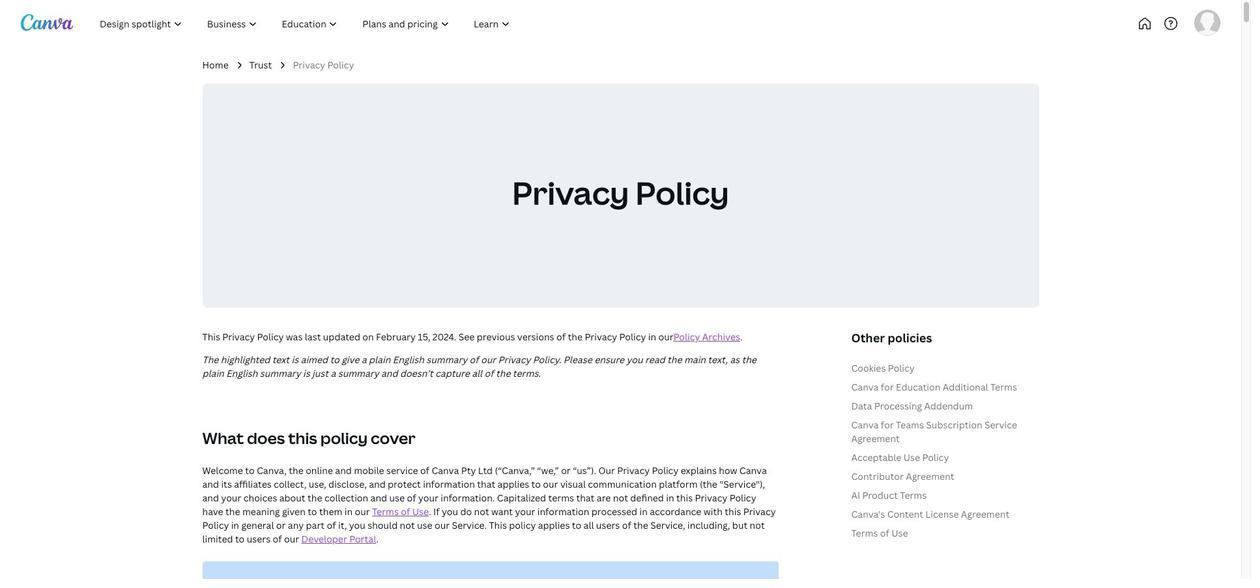 Task type: locate. For each thing, give the bounding box(es) containing it.
top level navigation element
[[89, 10, 566, 37]]



Task type: vqa. For each thing, say whether or not it's contained in the screenshot.
the "Add names, groups or emails" text box
no



